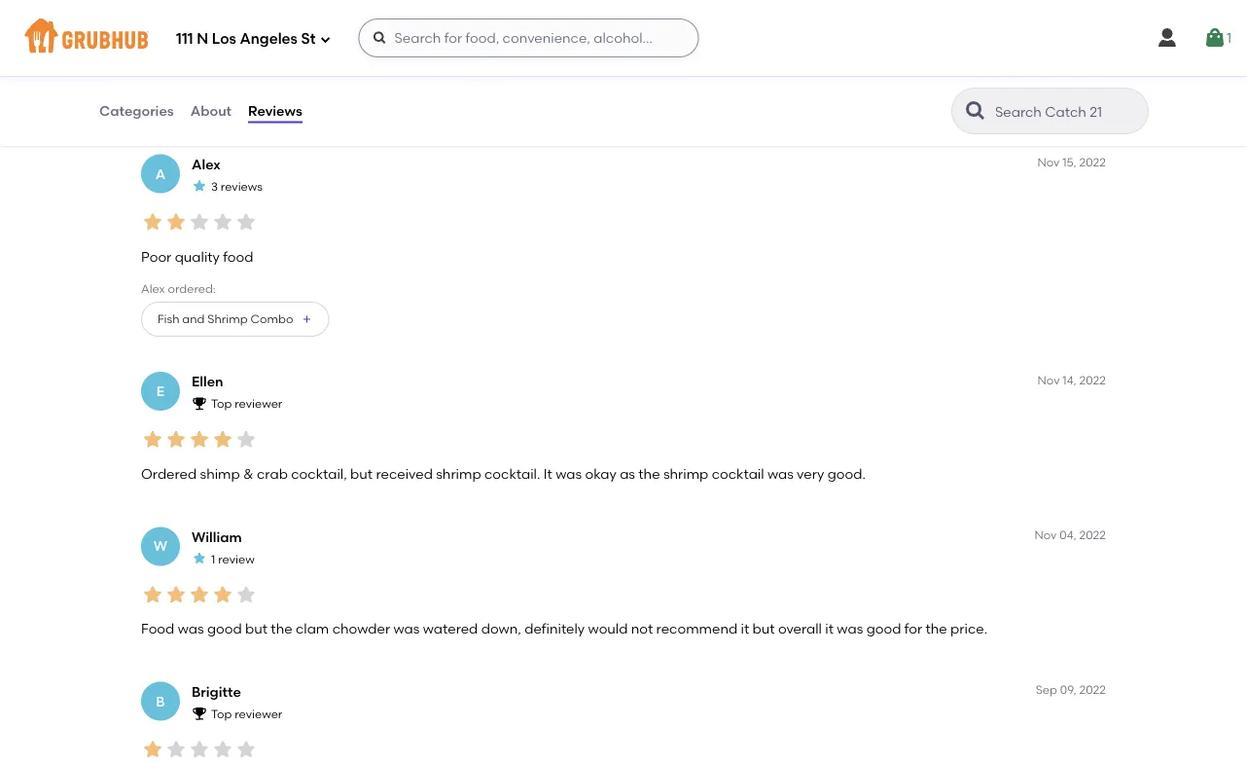 Task type: vqa. For each thing, say whether or not it's contained in the screenshot.
Lunch related to Patsy's Pizzeria
no



Task type: locate. For each thing, give the bounding box(es) containing it.
alex down poor
[[141, 282, 165, 296]]

good. inside i was not able to review my driver anywhere else.  grubhub is making it hard to complain about driver. food was good. driver was not good for plenty of reasons. it would be bad if this review goes against the restaurant.
[[873, 11, 911, 27]]

2 2022 from the top
[[1080, 373, 1107, 387]]

top reviewer
[[211, 397, 283, 411], [211, 707, 283, 721]]

not up of
[[178, 11, 199, 27]]

nov left 04, at the right bottom
[[1035, 528, 1057, 542]]

0 vertical spatial 1
[[1227, 30, 1232, 46]]

1 horizontal spatial food
[[807, 11, 840, 27]]

2 shrimp from the left
[[664, 466, 709, 482]]

ordered: down poor quality food
[[168, 282, 216, 296]]

not
[[178, 11, 199, 27], [986, 11, 1008, 27], [631, 621, 653, 637]]

but right cocktail, on the left
[[351, 466, 373, 482]]

to right the hard
[[638, 11, 651, 27]]

0 horizontal spatial it
[[592, 11, 600, 27]]

0 horizontal spatial not
[[178, 11, 199, 27]]

nov for was
[[1035, 528, 1057, 542]]

2 trophy icon image from the top
[[192, 705, 207, 721]]

0 horizontal spatial would
[[272, 31, 312, 47]]

fish inside 'button'
[[158, 95, 180, 109]]

Search for food, convenience, alcohol... search field
[[359, 18, 699, 57]]

and inside 'button'
[[182, 95, 205, 109]]

2022 for food was good but the clam chowder was watered down, definitely would not recommend it but overall it was good for the price.
[[1080, 528, 1107, 542]]

shrimp left 'cocktail'
[[664, 466, 709, 482]]

1 and from the top
[[182, 95, 205, 109]]

cocktail
[[712, 466, 765, 482]]

would down my
[[272, 31, 312, 47]]

good right overall
[[867, 621, 902, 637]]

plus icon image
[[248, 96, 260, 108], [301, 314, 313, 325]]

alex up 3
[[192, 156, 221, 172]]

was up brigitte
[[178, 621, 204, 637]]

review up 'angeles'
[[252, 11, 295, 27]]

4 2022 from the top
[[1080, 683, 1107, 697]]

angeles
[[240, 30, 298, 48]]

0 vertical spatial plus icon image
[[248, 96, 260, 108]]

alex for alex ordered:
[[141, 282, 165, 296]]

the
[[538, 31, 559, 47], [639, 466, 660, 482], [271, 621, 293, 637], [926, 621, 948, 637]]

to up 111 n los angeles st
[[235, 11, 249, 27]]

the left price.
[[926, 621, 948, 637]]

1 vertical spatial top
[[211, 707, 232, 721]]

top
[[211, 397, 232, 411], [211, 707, 232, 721]]

1 vertical spatial alex
[[141, 282, 165, 296]]

william
[[192, 528, 242, 545]]

e
[[157, 383, 165, 400]]

plus icon image for fish and chips
[[248, 96, 260, 108]]

trophy icon image for brigitte
[[192, 705, 207, 721]]

review down else.
[[403, 31, 446, 47]]

2 vertical spatial nov
[[1035, 528, 1057, 542]]

Search Catch 21 search field
[[994, 102, 1143, 121]]

1 vertical spatial trophy icon image
[[192, 705, 207, 721]]

it up 'restaurant.'
[[592, 11, 600, 27]]

2022
[[1080, 155, 1107, 169], [1080, 373, 1107, 387], [1080, 528, 1107, 542], [1080, 683, 1107, 697]]

0 horizontal spatial for
[[905, 621, 923, 637]]

fish
[[158, 95, 180, 109], [158, 312, 180, 326]]

it
[[260, 31, 269, 47], [544, 466, 553, 482]]

0 horizontal spatial shrimp
[[436, 466, 481, 482]]

fish for fish and chips
[[158, 95, 180, 109]]

1 vertical spatial fish
[[158, 312, 180, 326]]

reviews
[[221, 179, 263, 193]]

reviews
[[248, 103, 302, 119]]

2 to from the left
[[638, 11, 651, 27]]

would right the definitely
[[588, 621, 628, 637]]

good. left driver
[[873, 11, 911, 27]]

and for shrimp
[[182, 312, 205, 326]]

2 and from the top
[[182, 312, 205, 326]]

1 vertical spatial nov
[[1038, 373, 1060, 387]]

2022 right 04, at the right bottom
[[1080, 528, 1107, 542]]

1 to from the left
[[235, 11, 249, 27]]

2 horizontal spatial svg image
[[1204, 26, 1227, 50]]

and left chips
[[182, 95, 205, 109]]

0 vertical spatial top reviewer
[[211, 397, 283, 411]]

nov left 15,
[[1038, 155, 1060, 169]]

okay
[[585, 466, 617, 482]]

not right driver
[[986, 11, 1008, 27]]

the right as
[[639, 466, 660, 482]]

driver.
[[763, 11, 804, 27]]

fish for fish and shrimp combo
[[158, 312, 180, 326]]

was
[[148, 11, 174, 27], [844, 11, 870, 27], [956, 11, 983, 27], [556, 466, 582, 482], [768, 466, 794, 482], [178, 621, 204, 637], [394, 621, 420, 637], [837, 621, 864, 637]]

this
[[377, 31, 400, 47]]

1 vertical spatial food
[[141, 621, 174, 637]]

1 horizontal spatial to
[[638, 11, 651, 27]]

review
[[252, 11, 295, 27], [403, 31, 446, 47], [218, 552, 255, 566]]

ordered:
[[181, 64, 229, 78], [168, 282, 216, 296]]

2 top reviewer from the top
[[211, 707, 283, 721]]

0 vertical spatial good.
[[873, 11, 911, 27]]

ordered: up fish and chips 'button'
[[181, 64, 229, 78]]

good up brigitte
[[207, 621, 242, 637]]

would
[[272, 31, 312, 47], [588, 621, 628, 637]]

0 vertical spatial reviewer
[[235, 397, 283, 411]]

trophy icon image down ellen
[[192, 396, 207, 411]]

alex for alex
[[192, 156, 221, 172]]

0 horizontal spatial 1
[[211, 552, 215, 566]]

2 horizontal spatial it
[[826, 621, 834, 637]]

0 vertical spatial and
[[182, 95, 205, 109]]

not left recommend at the bottom right of page
[[631, 621, 653, 637]]

ordered: for adrian ordered:
[[181, 64, 229, 78]]

1 horizontal spatial good.
[[873, 11, 911, 27]]

nov left 14,
[[1038, 373, 1060, 387]]

good right driver
[[1011, 11, 1046, 27]]

0 vertical spatial ordered:
[[181, 64, 229, 78]]

if
[[366, 31, 374, 47]]

1 vertical spatial ordered:
[[168, 282, 216, 296]]

to
[[235, 11, 249, 27], [638, 11, 651, 27]]

top for brigitte
[[211, 707, 232, 721]]

0 vertical spatial review
[[252, 11, 295, 27]]

was left watered
[[394, 621, 420, 637]]

b
[[156, 693, 165, 709]]

0 vertical spatial fish
[[158, 95, 180, 109]]

111
[[176, 30, 193, 48]]

as
[[620, 466, 636, 482]]

reviewer up &
[[235, 397, 283, 411]]

reviews button
[[247, 76, 303, 146]]

hard
[[603, 11, 635, 27]]

star icon image
[[192, 178, 207, 194], [141, 210, 164, 234], [164, 210, 188, 234], [188, 210, 211, 234], [211, 210, 235, 234], [235, 210, 258, 234], [141, 428, 164, 451], [164, 428, 188, 451], [188, 428, 211, 451], [211, 428, 235, 451], [235, 428, 258, 451], [192, 551, 207, 566], [141, 583, 164, 606], [164, 583, 188, 606], [188, 583, 211, 606], [211, 583, 235, 606], [235, 583, 258, 606], [141, 738, 164, 761], [164, 738, 188, 761], [188, 738, 211, 761], [211, 738, 235, 761], [235, 738, 258, 761]]

svg image
[[1156, 26, 1180, 50], [1204, 26, 1227, 50], [372, 30, 388, 46]]

0 vertical spatial would
[[272, 31, 312, 47]]

1 horizontal spatial would
[[588, 621, 628, 637]]

1 horizontal spatial plus icon image
[[301, 314, 313, 325]]

overall
[[779, 621, 822, 637]]

is
[[526, 11, 535, 27]]

reviewer for brigitte
[[235, 707, 283, 721]]

0 horizontal spatial alex
[[141, 282, 165, 296]]

top down ellen
[[211, 397, 232, 411]]

1 horizontal spatial 1
[[1227, 30, 1232, 46]]

svg image inside 1 button
[[1204, 26, 1227, 50]]

brigitte
[[192, 683, 241, 700]]

0 vertical spatial for
[[1049, 11, 1067, 27]]

0 vertical spatial alex
[[192, 156, 221, 172]]

very
[[797, 466, 825, 482]]

14,
[[1063, 373, 1077, 387]]

the down 'making'
[[538, 31, 559, 47]]

food up b
[[141, 621, 174, 637]]

about button
[[189, 76, 233, 146]]

nov
[[1038, 155, 1060, 169], [1038, 373, 1060, 387], [1035, 528, 1057, 542]]

0 horizontal spatial but
[[245, 621, 268, 637]]

poor quality food
[[141, 248, 253, 265]]

top down brigitte
[[211, 707, 232, 721]]

trophy icon image
[[192, 396, 207, 411], [192, 705, 207, 721]]

st
[[301, 30, 316, 48]]

shrimp
[[436, 466, 481, 482], [664, 466, 709, 482]]

fish down adrian
[[158, 95, 180, 109]]

2 horizontal spatial good
[[1011, 11, 1046, 27]]

plus icon image inside fish and chips 'button'
[[248, 96, 260, 108]]

it right overall
[[826, 621, 834, 637]]

reviewer for ellen
[[235, 397, 283, 411]]

would inside i was not able to review my driver anywhere else.  grubhub is making it hard to complain about driver. food was good. driver was not good for plenty of reasons. it would be bad if this review goes against the restaurant.
[[272, 31, 312, 47]]

top reviewer down brigitte
[[211, 707, 283, 721]]

fish and shrimp combo
[[158, 312, 293, 326]]

1 2022 from the top
[[1080, 155, 1107, 169]]

fish down alex ordered:
[[158, 312, 180, 326]]

3 2022 from the top
[[1080, 528, 1107, 542]]

111 n los angeles st
[[176, 30, 316, 48]]

top for ellen
[[211, 397, 232, 411]]

definitely
[[525, 621, 585, 637]]

alex
[[192, 156, 221, 172], [141, 282, 165, 296]]

1 top from the top
[[211, 397, 232, 411]]

0 vertical spatial food
[[807, 11, 840, 27]]

2 top from the top
[[211, 707, 232, 721]]

but left overall
[[753, 621, 775, 637]]

1
[[1227, 30, 1232, 46], [211, 552, 215, 566]]

ordered: for alex ordered:
[[168, 282, 216, 296]]

1 fish from the top
[[158, 95, 180, 109]]

0 horizontal spatial plus icon image
[[248, 96, 260, 108]]

good.
[[873, 11, 911, 27], [828, 466, 866, 482]]

adrian ordered:
[[141, 64, 229, 78]]

for
[[1049, 11, 1067, 27], [905, 621, 923, 637]]

down,
[[481, 621, 522, 637]]

plus icon image right chips
[[248, 96, 260, 108]]

1 vertical spatial 1
[[211, 552, 215, 566]]

1 horizontal spatial for
[[1049, 11, 1067, 27]]

0 horizontal spatial good.
[[828, 466, 866, 482]]

fish inside button
[[158, 312, 180, 326]]

trophy icon image down brigitte
[[192, 705, 207, 721]]

cocktail,
[[291, 466, 347, 482]]

1 vertical spatial plus icon image
[[301, 314, 313, 325]]

2022 right 14,
[[1080, 373, 1107, 387]]

but left clam
[[245, 621, 268, 637]]

1 inside button
[[1227, 30, 1232, 46]]

but
[[351, 466, 373, 482], [245, 621, 268, 637], [753, 621, 775, 637]]

1 for 1
[[1227, 30, 1232, 46]]

1 vertical spatial review
[[403, 31, 446, 47]]

it inside i was not able to review my driver anywhere else.  grubhub is making it hard to complain about driver. food was good. driver was not good for plenty of reasons. it would be bad if this review goes against the restaurant.
[[592, 11, 600, 27]]

1 vertical spatial and
[[182, 312, 205, 326]]

2 fish from the top
[[158, 312, 180, 326]]

it right cocktail.
[[544, 466, 553, 482]]

1 trophy icon image from the top
[[192, 396, 207, 411]]

received
[[376, 466, 433, 482]]

0 horizontal spatial it
[[260, 31, 269, 47]]

for left price.
[[905, 621, 923, 637]]

and down alex ordered:
[[182, 312, 205, 326]]

shimp
[[200, 466, 240, 482]]

1 vertical spatial reviewer
[[235, 707, 283, 721]]

for up search catch 21 search box
[[1049, 11, 1067, 27]]

1 horizontal spatial it
[[741, 621, 750, 637]]

2022 right 09,
[[1080, 683, 1107, 697]]

09,
[[1061, 683, 1077, 697]]

1 horizontal spatial it
[[544, 466, 553, 482]]

it right recommend at the bottom right of page
[[741, 621, 750, 637]]

else.
[[431, 11, 460, 27]]

it
[[592, 11, 600, 27], [741, 621, 750, 637], [826, 621, 834, 637]]

2022 right 15,
[[1080, 155, 1107, 169]]

2022 for poor quality food
[[1080, 155, 1107, 169]]

0 vertical spatial top
[[211, 397, 232, 411]]

it right reasons.
[[260, 31, 269, 47]]

chips
[[208, 95, 240, 109]]

reviewer down brigitte
[[235, 707, 283, 721]]

sep 09, 2022
[[1036, 683, 1107, 697]]

1 vertical spatial top reviewer
[[211, 707, 283, 721]]

shrimp left cocktail.
[[436, 466, 481, 482]]

0 horizontal spatial to
[[235, 11, 249, 27]]

2 reviewer from the top
[[235, 707, 283, 721]]

food was good but the clam chowder was watered down, definitely would not recommend it but overall it was good for the price.
[[141, 621, 988, 637]]

1 reviewer from the top
[[235, 397, 283, 411]]

1 horizontal spatial shrimp
[[664, 466, 709, 482]]

about
[[190, 103, 232, 119]]

top reviewer down ellen
[[211, 397, 283, 411]]

1 horizontal spatial alex
[[192, 156, 221, 172]]

review down william
[[218, 552, 255, 566]]

0 horizontal spatial good
[[207, 621, 242, 637]]

good. right very
[[828, 466, 866, 482]]

food right driver.
[[807, 11, 840, 27]]

0 vertical spatial trophy icon image
[[192, 396, 207, 411]]

categories button
[[98, 76, 175, 146]]

1 top reviewer from the top
[[211, 397, 283, 411]]

adrian
[[141, 64, 178, 78]]

plus icon image inside fish and shrimp combo button
[[301, 314, 313, 325]]

nov for good.
[[1038, 373, 1060, 387]]

plus icon image right the 'combo'
[[301, 314, 313, 325]]

food
[[807, 11, 840, 27], [141, 621, 174, 637]]

0 vertical spatial it
[[260, 31, 269, 47]]

and inside button
[[182, 312, 205, 326]]

and
[[182, 95, 205, 109], [182, 312, 205, 326]]



Task type: describe. For each thing, give the bounding box(es) containing it.
0 horizontal spatial svg image
[[372, 30, 388, 46]]

i
[[141, 11, 145, 27]]

n
[[197, 30, 208, 48]]

food
[[223, 248, 253, 265]]

was right overall
[[837, 621, 864, 637]]

top reviewer for ellen
[[211, 397, 283, 411]]

2 vertical spatial review
[[218, 552, 255, 566]]

poor
[[141, 248, 172, 265]]

for inside i was not able to review my driver anywhere else.  grubhub is making it hard to complain about driver. food was good. driver was not good for plenty of reasons. it would be bad if this review goes against the restaurant.
[[1049, 11, 1067, 27]]

los
[[212, 30, 236, 48]]

1 vertical spatial good.
[[828, 466, 866, 482]]

categories
[[99, 103, 174, 119]]

i was not able to review my driver anywhere else.  grubhub is making it hard to complain about driver. food was good. driver was not good for plenty of reasons. it would be bad if this review goes against the restaurant.
[[141, 11, 1067, 47]]

the inside i was not able to review my driver anywhere else.  grubhub is making it hard to complain about driver. food was good. driver was not good for plenty of reasons. it would be bad if this review goes against the restaurant.
[[538, 31, 559, 47]]

the left clam
[[271, 621, 293, 637]]

quality
[[175, 248, 220, 265]]

1 horizontal spatial svg image
[[1156, 26, 1180, 50]]

1 for 1 review
[[211, 552, 215, 566]]

3
[[211, 179, 218, 193]]

good inside i was not able to review my driver anywhere else.  grubhub is making it hard to complain about driver. food was good. driver was not good for plenty of reasons. it would be bad if this review goes against the restaurant.
[[1011, 11, 1046, 27]]

&
[[243, 466, 254, 482]]

ellen
[[192, 373, 224, 390]]

my
[[298, 11, 318, 27]]

against
[[485, 31, 534, 47]]

fish and chips
[[158, 95, 240, 109]]

was right driver
[[956, 11, 983, 27]]

0 vertical spatial nov
[[1038, 155, 1060, 169]]

trophy icon image for ellen
[[192, 396, 207, 411]]

fish and shrimp combo button
[[141, 302, 329, 337]]

1 vertical spatial it
[[544, 466, 553, 482]]

driver
[[914, 11, 953, 27]]

able
[[203, 11, 232, 27]]

1 horizontal spatial not
[[631, 621, 653, 637]]

food inside i was not able to review my driver anywhere else.  grubhub is making it hard to complain about driver. food was good. driver was not good for plenty of reasons. it would be bad if this review goes against the restaurant.
[[807, 11, 840, 27]]

2 horizontal spatial not
[[986, 11, 1008, 27]]

of
[[185, 31, 198, 47]]

15,
[[1063, 155, 1077, 169]]

was left very
[[768, 466, 794, 482]]

1 horizontal spatial but
[[351, 466, 373, 482]]

3 reviews
[[211, 179, 263, 193]]

shrimp
[[208, 312, 248, 326]]

sep
[[1036, 683, 1058, 697]]

1 horizontal spatial good
[[867, 621, 902, 637]]

combo
[[251, 312, 293, 326]]

grubhub
[[463, 11, 522, 27]]

anywhere
[[362, 11, 427, 27]]

was left okay
[[556, 466, 582, 482]]

reasons.
[[202, 31, 257, 47]]

top reviewer for brigitte
[[211, 707, 283, 721]]

search icon image
[[965, 99, 988, 123]]

restaurant.
[[563, 31, 635, 47]]

04,
[[1060, 528, 1077, 542]]

a
[[155, 165, 166, 182]]

nov 14, 2022
[[1038, 373, 1107, 387]]

w
[[154, 538, 168, 554]]

2 horizontal spatial but
[[753, 621, 775, 637]]

cocktail.
[[485, 466, 541, 482]]

making
[[539, 11, 588, 27]]

complain
[[655, 11, 717, 27]]

ordered
[[141, 466, 197, 482]]

it inside i was not able to review my driver anywhere else.  grubhub is making it hard to complain about driver. food was good. driver was not good for plenty of reasons. it would be bad if this review goes against the restaurant.
[[260, 31, 269, 47]]

plus icon image for fish and shrimp combo
[[301, 314, 313, 325]]

ordered shimp & crab cocktail, but received shrimp cocktail.  it was okay as the shrimp cocktail was very good.
[[141, 466, 866, 482]]

recommend
[[657, 621, 738, 637]]

driver
[[321, 11, 359, 27]]

was right driver.
[[844, 11, 870, 27]]

0 horizontal spatial food
[[141, 621, 174, 637]]

1 review
[[211, 552, 255, 566]]

price.
[[951, 621, 988, 637]]

1 shrimp from the left
[[436, 466, 481, 482]]

fish and chips button
[[141, 84, 276, 119]]

svg image
[[320, 34, 331, 45]]

goes
[[449, 31, 481, 47]]

watered
[[423, 621, 478, 637]]

2022 for ordered shimp & crab cocktail, but received shrimp cocktail.  it was okay as the shrimp cocktail was very good.
[[1080, 373, 1107, 387]]

nov 04, 2022
[[1035, 528, 1107, 542]]

was right the i
[[148, 11, 174, 27]]

bad
[[336, 31, 363, 47]]

be
[[315, 31, 332, 47]]

1 vertical spatial for
[[905, 621, 923, 637]]

about
[[720, 11, 760, 27]]

crab
[[257, 466, 288, 482]]

clam
[[296, 621, 329, 637]]

plenty
[[141, 31, 182, 47]]

main navigation navigation
[[0, 0, 1248, 76]]

1 button
[[1204, 20, 1232, 55]]

nov 15, 2022
[[1038, 155, 1107, 169]]

alex ordered:
[[141, 282, 216, 296]]

1 vertical spatial would
[[588, 621, 628, 637]]

and for chips
[[182, 95, 205, 109]]

chowder
[[333, 621, 390, 637]]



